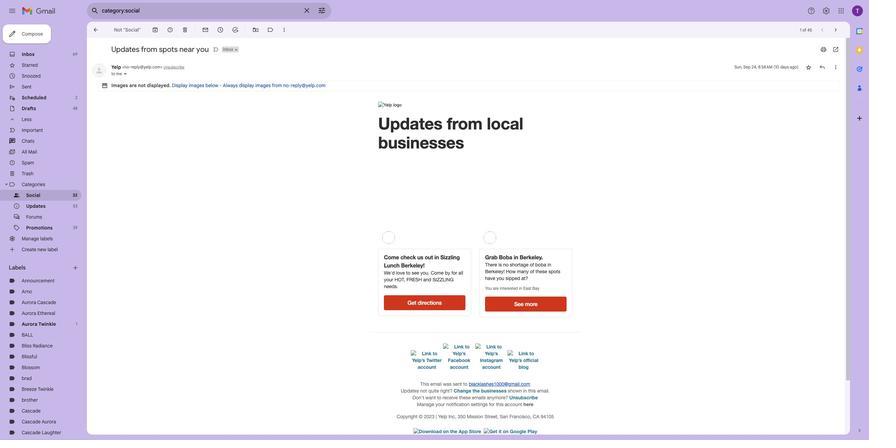 Task type: vqa. For each thing, say whether or not it's contained in the screenshot.
right the 'Come'
yes



Task type: locate. For each thing, give the bounding box(es) containing it.
1 vertical spatial of
[[530, 262, 534, 268]]

labels
[[40, 236, 53, 242]]

businesses inside updates from local businesses
[[378, 133, 464, 152]]

these inside this email was sent to blacklashes1000@gmail.com updates not quite right? change the businesses shown in this email. don't want to receive these emails anymore? unsubscribe manage your notification settings for this account here
[[459, 395, 471, 401]]

cascade for cascade aurora
[[22, 419, 41, 425]]

to left see
[[406, 270, 410, 276]]

0 vertical spatial come
[[384, 254, 399, 261]]

sep
[[744, 65, 751, 70]]

©
[[419, 414, 423, 420]]

breeze twinkle link
[[22, 387, 54, 393]]

cascade down cascade link at the left of the page
[[22, 419, 41, 425]]

aurora up aurora twinkle link
[[22, 311, 36, 317]]

twinkle for breeze twinkle
[[38, 387, 54, 393]]

350
[[458, 414, 466, 420]]

0 horizontal spatial from
[[141, 45, 157, 54]]

0 vertical spatial businesses
[[378, 133, 464, 152]]

updates up 'don't'
[[401, 389, 419, 394]]

0 vertical spatial these
[[536, 269, 547, 275]]

want
[[426, 395, 436, 401]]

not
[[138, 83, 146, 89], [420, 389, 427, 394]]

0 horizontal spatial images
[[189, 83, 204, 89]]

0 horizontal spatial manage
[[22, 236, 39, 242]]

1 horizontal spatial these
[[536, 269, 547, 275]]

don't
[[413, 395, 424, 401]]

these inside grab boba in berkeley. there is no shortage of boba in berkeley! how many of these spots have you sipped at?
[[536, 269, 547, 275]]

1 horizontal spatial unsubscribe
[[509, 395, 538, 401]]

1 horizontal spatial yelp
[[438, 414, 447, 420]]

0 vertical spatial you
[[196, 45, 209, 54]]

get it on google play image
[[484, 429, 537, 435]]

for left all
[[452, 270, 457, 276]]

we'd
[[384, 270, 395, 276]]

unsubscribe inside yelp < no-reply@yelp.com > unsubscribe
[[164, 65, 184, 70]]

copyright © 2023 | yelp inc, 350 mission street, san francisco, ca 94105
[[397, 414, 554, 420]]

come
[[384, 254, 399, 261], [431, 270, 444, 276]]

see more link
[[485, 297, 567, 312]]

your down want
[[436, 402, 445, 408]]

ago)
[[790, 65, 799, 70]]

sent
[[22, 84, 32, 90]]

this left email. in the bottom of the page
[[528, 389, 536, 394]]

come up sizzling
[[431, 270, 444, 276]]

-
[[220, 83, 222, 89]]

aurora ethereal
[[22, 311, 55, 317]]

manage inside labels navigation
[[22, 236, 39, 242]]

1 vertical spatial not
[[420, 389, 427, 394]]

1 vertical spatial twinkle
[[38, 387, 54, 393]]

berkeley! down there
[[485, 269, 505, 275]]

0 horizontal spatial unsubscribe
[[164, 65, 184, 70]]

you right near
[[196, 45, 209, 54]]

aurora for aurora cascade
[[22, 300, 36, 306]]

1 vertical spatial for
[[489, 402, 495, 408]]

0 horizontal spatial yelp
[[111, 64, 121, 70]]

1 horizontal spatial 1
[[800, 27, 802, 32]]

updates
[[111, 45, 139, 54], [378, 114, 442, 133], [26, 203, 46, 209], [401, 389, 419, 394]]

images right display
[[255, 83, 271, 89]]

receive
[[443, 395, 458, 401]]

unsubscribe link up here link
[[509, 395, 538, 401]]

1 horizontal spatial berkeley!
[[485, 269, 505, 275]]

1 horizontal spatial manage
[[417, 402, 434, 408]]

get directions
[[408, 300, 442, 306]]

tab list
[[850, 22, 869, 416]]

0 vertical spatial no-
[[124, 65, 131, 70]]

below
[[205, 83, 218, 89]]

updates up forums
[[26, 203, 46, 209]]

1 horizontal spatial are
[[493, 286, 499, 291]]

these down boba
[[536, 269, 547, 275]]

not left displayed.
[[138, 83, 146, 89]]

Search mail text field
[[102, 7, 299, 14]]

0 vertical spatial berkeley!
[[401, 262, 425, 269]]

aurora down arno
[[22, 300, 36, 306]]

reply@yelp.com inside yelp < no-reply@yelp.com > unsubscribe
[[131, 65, 160, 70]]

0 horizontal spatial this
[[496, 402, 504, 408]]

yelp
[[111, 64, 121, 70], [438, 414, 447, 420]]

0 horizontal spatial not
[[138, 83, 146, 89]]

manage labels
[[22, 236, 53, 242]]

0 horizontal spatial reply@yelp.com
[[131, 65, 160, 70]]

24,
[[752, 65, 757, 70]]

show details image
[[123, 72, 127, 76]]

1 vertical spatial yelp
[[438, 414, 447, 420]]

gmail image
[[22, 4, 59, 18]]

for down anymore?
[[489, 402, 495, 408]]

sun,
[[735, 65, 743, 70]]

1 horizontal spatial come
[[431, 270, 444, 276]]

1 horizontal spatial businesses
[[481, 388, 507, 394]]

in right shown
[[523, 389, 527, 394]]

inbox inside button
[[223, 47, 233, 52]]

0 vertical spatial for
[[452, 270, 457, 276]]

1 vertical spatial no-
[[283, 83, 291, 89]]

out
[[425, 254, 433, 261]]

updates inside this email was sent to blacklashes1000@gmail.com updates not quite right? change the businesses shown in this email. don't want to receive these emails anymore? unsubscribe manage your notification settings for this account here
[[401, 389, 419, 394]]

spam link
[[22, 160, 34, 166]]

you right have
[[497, 276, 504, 281]]

updates inside labels navigation
[[26, 203, 46, 209]]

0 vertical spatial yelp
[[111, 64, 121, 70]]

from for updates from local businesses
[[447, 114, 483, 133]]

inbox for inbox link on the top of page
[[22, 51, 35, 57]]

love
[[396, 270, 405, 276]]

the
[[473, 388, 480, 394]]

1 vertical spatial are
[[493, 286, 499, 291]]

1 vertical spatial unsubscribe
[[509, 395, 538, 401]]

berkeley! up see
[[401, 262, 425, 269]]

in left east
[[519, 286, 522, 291]]

0 horizontal spatial for
[[452, 270, 457, 276]]

cascade link
[[22, 408, 41, 415]]

mail
[[28, 149, 37, 155]]

your down "we'd"
[[384, 277, 393, 283]]

shown
[[508, 389, 522, 394]]

sizzling
[[440, 254, 460, 261]]

1 horizontal spatial no-
[[283, 83, 291, 89]]

1 horizontal spatial not
[[420, 389, 427, 394]]

manage up create
[[22, 236, 39, 242]]

1 horizontal spatial you
[[497, 276, 504, 281]]

emails
[[472, 395, 486, 401]]

for inside come check us out in sizzling lunch berkeley! we'd love to see you. come by for all your hot, fresh and sizzling needs.
[[452, 270, 457, 276]]

updates inside updates from local businesses
[[378, 114, 442, 133]]

0 vertical spatial reply@yelp.com
[[131, 65, 160, 70]]

None search field
[[87, 3, 331, 19]]

0 horizontal spatial spots
[[159, 45, 178, 54]]

come up lunch
[[384, 254, 399, 261]]

2 vertical spatial from
[[447, 114, 483, 133]]

aurora up ball
[[22, 322, 37, 328]]

in up shortage
[[514, 254, 518, 261]]

to inside come check us out in sizzling lunch berkeley! we'd love to see you. come by for all your hot, fresh and sizzling needs.
[[406, 270, 410, 276]]

compose button
[[3, 24, 51, 43]]

announcement
[[22, 278, 55, 284]]

1 horizontal spatial inbox
[[223, 47, 233, 52]]

1 vertical spatial reply@yelp.com
[[291, 83, 326, 89]]

yelp right |
[[438, 414, 447, 420]]

blacklashes1000@gmail.com link
[[469, 382, 530, 387]]

2
[[75, 95, 77, 100]]

1 horizontal spatial spots
[[549, 269, 560, 275]]

compose
[[22, 31, 43, 37]]

not down this
[[420, 389, 427, 394]]

san
[[500, 414, 508, 420]]

cascade for cascade laughter
[[22, 430, 41, 436]]

drafts link
[[22, 106, 36, 112]]

in right out
[[435, 254, 439, 261]]

you
[[196, 45, 209, 54], [497, 276, 504, 281]]

1 vertical spatial you
[[497, 276, 504, 281]]

images left below
[[189, 83, 204, 89]]

snoozed
[[22, 73, 41, 79]]

your inside come check us out in sizzling lunch berkeley! we'd love to see you. come by for all your hot, fresh and sizzling needs.
[[384, 277, 393, 283]]

here
[[524, 402, 534, 408]]

report spam image
[[167, 26, 173, 33]]

change
[[454, 388, 471, 394]]

69
[[73, 52, 77, 57]]

1 vertical spatial these
[[459, 395, 471, 401]]

bliss radiance
[[22, 343, 53, 349]]

0 vertical spatial not
[[138, 83, 146, 89]]

this down anymore?
[[496, 402, 504, 408]]

sent link
[[22, 84, 32, 90]]

unsubscribe up here link
[[509, 395, 538, 401]]

of down berkeley.
[[530, 262, 534, 268]]

1 vertical spatial come
[[431, 270, 444, 276]]

1 vertical spatial spots
[[549, 269, 560, 275]]

updates up <
[[111, 45, 139, 54]]

ball link
[[22, 332, 33, 339]]

no
[[503, 262, 509, 268]]

are for not
[[129, 83, 137, 89]]

1 vertical spatial unsubscribe link
[[509, 395, 538, 401]]

updates for updates from local businesses
[[378, 114, 442, 133]]

bliss
[[22, 343, 32, 349]]

1 of 45
[[800, 27, 812, 32]]

sipped
[[506, 276, 520, 281]]

these down the change at the right bottom of the page
[[459, 395, 471, 401]]

0 horizontal spatial 1
[[76, 322, 77, 327]]

spots right many
[[549, 269, 560, 275]]

berkeley! inside grab boba in berkeley. there is no shortage of boba in berkeley! how many of these spots have you sipped at?
[[485, 269, 505, 275]]

1 horizontal spatial reply@yelp.com
[[291, 83, 326, 89]]

0 horizontal spatial no-
[[124, 65, 131, 70]]

1 horizontal spatial for
[[489, 402, 495, 408]]

1 vertical spatial your
[[436, 402, 445, 408]]

1 horizontal spatial images
[[255, 83, 271, 89]]

promotions link
[[26, 225, 53, 231]]

2 horizontal spatial from
[[447, 114, 483, 133]]

of left 45
[[803, 27, 806, 32]]

download on the app store image
[[413, 429, 481, 435]]

0 horizontal spatial your
[[384, 277, 393, 283]]

0 horizontal spatial businesses
[[378, 133, 464, 152]]

right?
[[440, 389, 453, 394]]

cascade laughter
[[22, 430, 61, 436]]

no-
[[124, 65, 131, 70], [283, 83, 291, 89]]

forums
[[26, 214, 42, 220]]

aurora for aurora ethereal
[[22, 311, 36, 317]]

twinkle right breeze
[[38, 387, 54, 393]]

2023
[[424, 414, 435, 420]]

yelp logo image
[[378, 102, 402, 108]]

no- inside yelp < no-reply@yelp.com > unsubscribe
[[124, 65, 131, 70]]

1 vertical spatial berkeley!
[[485, 269, 505, 275]]

back to search results image
[[92, 26, 99, 33]]

get
[[408, 300, 416, 306]]

older image
[[833, 26, 839, 33]]

spots left near
[[159, 45, 178, 54]]

images
[[189, 83, 204, 89], [255, 83, 271, 89]]

1 horizontal spatial your
[[436, 402, 445, 408]]

not starred image
[[805, 64, 812, 71]]

add to tasks image
[[232, 26, 239, 33]]

cascade down brother link
[[22, 408, 41, 415]]

twinkle down ethereal
[[38, 322, 56, 328]]

mark as unread image
[[202, 26, 209, 33]]

in inside come check us out in sizzling lunch berkeley! we'd love to see you. come by for all your hot, fresh and sizzling needs.
[[435, 254, 439, 261]]

hot,
[[395, 277, 405, 283]]

unsubscribe inside this email was sent to blacklashes1000@gmail.com updates not quite right? change the businesses shown in this email. don't want to receive these emails anymore? unsubscribe manage your notification settings for this account here
[[509, 395, 538, 401]]

link to yelp's official blog image
[[508, 351, 540, 371]]

interested
[[500, 286, 518, 291]]

to left "me"
[[111, 71, 115, 76]]

email
[[430, 382, 442, 387]]

inbox up starred link
[[22, 51, 35, 57]]

0 vertical spatial twinkle
[[38, 322, 56, 328]]

cascade laughter link
[[22, 430, 61, 436]]

all
[[22, 149, 27, 155]]

of right many
[[530, 269, 534, 275]]

0 vertical spatial this
[[528, 389, 536, 394]]

less
[[22, 116, 32, 123]]

to right want
[[437, 395, 441, 401]]

1 vertical spatial 1
[[76, 322, 77, 327]]

manage
[[22, 236, 39, 242], [417, 402, 434, 408]]

updates for updates from spots near you
[[111, 45, 139, 54]]

1 horizontal spatial this
[[528, 389, 536, 394]]

starred
[[22, 62, 38, 68]]

1 vertical spatial businesses
[[481, 388, 507, 394]]

0 vertical spatial spots
[[159, 45, 178, 54]]

are right "images"
[[129, 83, 137, 89]]

starred link
[[22, 62, 38, 68]]

1 inside labels navigation
[[76, 322, 77, 327]]

settings image
[[822, 7, 831, 15]]

inbox down add to tasks icon
[[223, 47, 233, 52]]

notification
[[446, 402, 470, 408]]

from inside updates from local businesses
[[447, 114, 483, 133]]

0 horizontal spatial berkeley!
[[401, 262, 425, 269]]

manage down want
[[417, 402, 434, 408]]

get directions link
[[384, 296, 466, 311]]

display
[[172, 83, 188, 89]]

1 vertical spatial from
[[272, 83, 282, 89]]

0 vertical spatial your
[[384, 277, 393, 283]]

check
[[401, 254, 416, 261]]

1 vertical spatial manage
[[417, 402, 434, 408]]

unsubscribe right the >
[[164, 65, 184, 70]]

0 vertical spatial unsubscribe
[[164, 65, 184, 70]]

0 horizontal spatial these
[[459, 395, 471, 401]]

clear search image
[[300, 4, 314, 17]]

0 vertical spatial manage
[[22, 236, 39, 242]]

yelp up to me
[[111, 64, 121, 70]]

1
[[800, 27, 802, 32], [76, 322, 77, 327]]

0 vertical spatial are
[[129, 83, 137, 89]]

>
[[160, 65, 162, 70]]

0 horizontal spatial are
[[129, 83, 137, 89]]

create
[[22, 247, 36, 253]]

promotions
[[26, 225, 53, 231]]

0 vertical spatial unsubscribe link
[[164, 65, 184, 70]]

cascade down cascade aurora
[[22, 430, 41, 436]]

cascade for cascade link at the left of the page
[[22, 408, 41, 415]]

inbox inside labels navigation
[[22, 51, 35, 57]]

are right you
[[493, 286, 499, 291]]

change the businesses link
[[454, 388, 507, 394]]

0 horizontal spatial inbox
[[22, 51, 35, 57]]

1 images from the left
[[189, 83, 204, 89]]

berkeley! inside come check us out in sizzling lunch berkeley! we'd love to see you. come by for all your hot, fresh and sizzling needs.
[[401, 262, 425, 269]]

these
[[536, 269, 547, 275], [459, 395, 471, 401]]

0 vertical spatial 1
[[800, 27, 802, 32]]

0 vertical spatial from
[[141, 45, 157, 54]]

link to yelp's twitter account image
[[411, 351, 443, 371]]

at?
[[521, 276, 528, 281]]

quite
[[428, 389, 439, 394]]

updates down yelp logo
[[378, 114, 442, 133]]

unsubscribe link right the >
[[164, 65, 184, 70]]

48
[[73, 106, 77, 111]]



Task type: describe. For each thing, give the bounding box(es) containing it.
0 vertical spatial of
[[803, 27, 806, 32]]

for inside this email was sent to blacklashes1000@gmail.com updates not quite right? change the businesses shown in this email. don't want to receive these emails anymore? unsubscribe manage your notification settings for this account here
[[489, 402, 495, 408]]

snooze image
[[217, 26, 224, 33]]

here link
[[524, 402, 534, 408]]

archive image
[[152, 26, 159, 33]]

see
[[412, 270, 419, 276]]

snoozed link
[[22, 73, 41, 79]]

0 horizontal spatial come
[[384, 254, 399, 261]]

cascade up ethereal
[[37, 300, 56, 306]]

Not starred checkbox
[[805, 64, 812, 71]]

social link
[[26, 193, 40, 199]]

you inside grab boba in berkeley. there is no shortage of boba in berkeley! how many of these spots have you sipped at?
[[497, 276, 504, 281]]

needs.
[[384, 284, 398, 289]]

by
[[445, 270, 450, 276]]

ca
[[533, 414, 539, 420]]

sizzling
[[433, 277, 454, 283]]

images are not displayed. display images below - always display images from no-reply@yelp.com
[[111, 83, 326, 89]]

aurora up laughter
[[42, 419, 56, 425]]

53
[[73, 204, 77, 209]]

not inside this email was sent to blacklashes1000@gmail.com updates not quite right? change the businesses shown in this email. don't want to receive these emails anymore? unsubscribe manage your notification settings for this account here
[[420, 389, 427, 394]]

labels image
[[267, 26, 274, 33]]

there
[[485, 262, 497, 268]]

boba
[[499, 254, 512, 261]]

link to yelp's instagram account image
[[475, 344, 508, 371]]

cascade aurora link
[[22, 419, 56, 425]]

sent
[[453, 382, 462, 387]]

blossom link
[[22, 365, 40, 371]]

shortage
[[510, 262, 529, 268]]

ethereal
[[37, 311, 55, 317]]

inbox for inbox button
[[223, 47, 233, 52]]

aurora for aurora twinkle
[[22, 322, 37, 328]]

delete image
[[182, 26, 188, 33]]

grab boba in berkeley. there is no shortage of boba in berkeley! how many of these spots have you sipped at?
[[485, 254, 560, 281]]

forums link
[[26, 214, 42, 220]]

more
[[525, 301, 538, 307]]

updates from local businesses
[[378, 114, 523, 152]]

45
[[808, 27, 812, 32]]

ball
[[22, 332, 33, 339]]

this email was sent to blacklashes1000@gmail.com updates not quite right? change the businesses shown in this email. don't want to receive these emails anymore? unsubscribe manage your notification settings for this account here
[[401, 382, 550, 408]]

aurora ethereal link
[[22, 311, 55, 317]]

1 vertical spatial this
[[496, 402, 504, 408]]

to me
[[111, 71, 122, 76]]

create new label link
[[22, 247, 58, 253]]

1 for 1
[[76, 322, 77, 327]]

search mail image
[[89, 5, 101, 17]]

lunch
[[384, 262, 400, 269]]

not "social" button
[[111, 24, 144, 36]]

brother link
[[22, 398, 38, 404]]

mission
[[467, 414, 483, 420]]

advanced search options image
[[315, 4, 329, 17]]

inbox link
[[22, 51, 35, 57]]

near
[[179, 45, 195, 54]]

you
[[485, 286, 492, 291]]

drafts
[[22, 106, 36, 112]]

boba
[[535, 262, 546, 268]]

yelp cell
[[111, 64, 164, 70]]

bay
[[533, 286, 540, 291]]

link to yelp's facebook account image
[[443, 344, 475, 371]]

label
[[48, 247, 58, 253]]

aurora cascade link
[[22, 300, 56, 306]]

to up the change at the right bottom of the page
[[463, 382, 468, 387]]

aurora twinkle
[[22, 322, 56, 328]]

is
[[498, 262, 502, 268]]

0 horizontal spatial unsubscribe link
[[164, 65, 184, 70]]

display images below link
[[172, 83, 218, 89]]

"social"
[[123, 27, 141, 33]]

blacklashes1000@gmail.com
[[469, 382, 530, 387]]

trash
[[22, 171, 34, 177]]

arno link
[[22, 289, 32, 295]]

0 horizontal spatial you
[[196, 45, 209, 54]]

categories link
[[22, 182, 45, 188]]

updates for "updates" link
[[26, 203, 46, 209]]

businesses inside this email was sent to blacklashes1000@gmail.com updates not quite right? change the businesses shown in this email. don't want to receive these emails anymore? unsubscribe manage your notification settings for this account here
[[481, 388, 507, 394]]

email.
[[537, 389, 550, 394]]

<
[[122, 65, 124, 70]]

all mail
[[22, 149, 37, 155]]

always
[[223, 83, 238, 89]]

images
[[111, 83, 128, 89]]

street,
[[485, 414, 499, 420]]

brad link
[[22, 376, 32, 382]]

(10
[[774, 65, 779, 70]]

blossom
[[22, 365, 40, 371]]

manage inside this email was sent to blacklashes1000@gmail.com updates not quite right? change the businesses shown in this email. don't want to receive these emails anymore? unsubscribe manage your notification settings for this account here
[[417, 402, 434, 408]]

in inside this email was sent to blacklashes1000@gmail.com updates not quite right? change the businesses shown in this email. don't want to receive these emails anymore? unsubscribe manage your notification settings for this account here
[[523, 389, 527, 394]]

1 for 1 of 45
[[800, 27, 802, 32]]

you are interested in east bay
[[485, 286, 540, 291]]

labels navigation
[[0, 22, 87, 441]]

was
[[443, 382, 452, 387]]

labels heading
[[9, 265, 72, 272]]

settings
[[471, 402, 488, 408]]

more image
[[281, 26, 288, 33]]

your inside this email was sent to blacklashes1000@gmail.com updates not quite right? change the businesses shown in this email. don't want to receive these emails anymore? unsubscribe manage your notification settings for this account here
[[436, 402, 445, 408]]

us
[[417, 254, 423, 261]]

scheduled
[[22, 95, 46, 101]]

in right boba
[[548, 262, 551, 268]]

directions
[[418, 300, 442, 306]]

all mail link
[[22, 149, 37, 155]]

move to image
[[252, 26, 259, 33]]

me
[[116, 71, 122, 76]]

all
[[459, 270, 463, 276]]

this
[[420, 382, 429, 387]]

not
[[114, 27, 122, 33]]

main menu image
[[8, 7, 16, 15]]

1 horizontal spatial from
[[272, 83, 282, 89]]

are for interested
[[493, 286, 499, 291]]

spots inside grab boba in berkeley. there is no shortage of boba in berkeley! how many of these spots have you sipped at?
[[549, 269, 560, 275]]

support image
[[807, 7, 816, 15]]

updates link
[[26, 203, 46, 209]]

1 horizontal spatial unsubscribe link
[[509, 395, 538, 401]]

manage labels link
[[22, 236, 53, 242]]

create new label
[[22, 247, 58, 253]]

from for updates from spots near you
[[141, 45, 157, 54]]

94105
[[541, 414, 554, 420]]

chats link
[[22, 138, 34, 144]]

breeze
[[22, 387, 37, 393]]

displayed.
[[147, 83, 171, 89]]

2 vertical spatial of
[[530, 269, 534, 275]]

radiance
[[33, 343, 53, 349]]

laughter
[[42, 430, 61, 436]]

announcement link
[[22, 278, 55, 284]]

sun, sep 24, 8:58 am (10 days ago) cell
[[735, 64, 799, 71]]

2 images from the left
[[255, 83, 271, 89]]

new
[[37, 247, 46, 253]]

twinkle for aurora twinkle
[[38, 322, 56, 328]]



